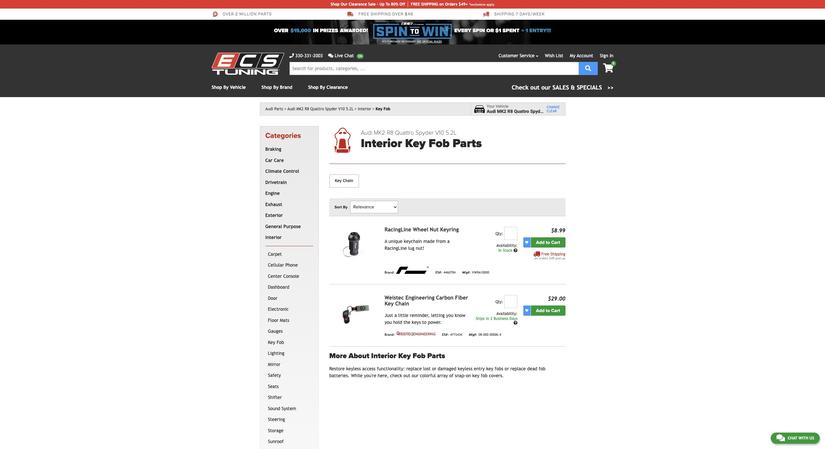 Task type: vqa. For each thing, say whether or not it's contained in the screenshot.
*exclusions apply Link
yes



Task type: locate. For each thing, give the bounding box(es) containing it.
colorful
[[420, 373, 436, 379]]

to up free shipping on orders $49 and up at the bottom
[[546, 240, 550, 245]]

vehicle down ecs tuning image
[[230, 85, 246, 90]]

change
[[547, 105, 560, 109]]

key inside audi mk2 r8 quattro spyder v10 5.2l interior key fob parts
[[405, 136, 426, 151]]

qty: up the in stock
[[496, 231, 503, 236]]

0 horizontal spatial 2
[[235, 12, 238, 17]]

1 horizontal spatial interior link
[[358, 107, 375, 111]]

availability: for $8.99
[[497, 243, 518, 248]]

in left stock at bottom right
[[498, 248, 502, 253]]

mk2 for audi mk2 r8 quattro spyder v10 5.2l interior key fob parts
[[374, 129, 385, 136]]

a right the just
[[394, 313, 397, 318]]

door link
[[267, 293, 312, 304]]

in right ships on the bottom right
[[486, 316, 489, 321]]

add to wish list image for $8.99
[[525, 241, 529, 244]]

1 vertical spatial shipping
[[551, 252, 565, 257]]

330-331-2003 link
[[289, 52, 323, 59]]

of
[[449, 373, 454, 379]]

on left orders
[[534, 257, 538, 260]]

see
[[417, 40, 422, 43]]

or left $1
[[486, 27, 494, 34]]

2 horizontal spatial parts
[[453, 136, 482, 151]]

qty: up business
[[496, 300, 503, 304]]

1 availability: from the top
[[497, 243, 518, 248]]

purpose
[[284, 224, 301, 229]]

to for $8.99
[[546, 240, 550, 245]]

1 horizontal spatial 5.2l
[[446, 129, 457, 136]]

key fob link
[[267, 337, 312, 348]]

mfg#: left vwra10000
[[462, 271, 471, 275]]

keys
[[412, 320, 421, 325]]

clearance
[[349, 2, 367, 7], [327, 85, 348, 90]]

racingline wheel nut keyring
[[385, 227, 459, 233]]

hold
[[393, 320, 402, 325]]

2
[[235, 12, 238, 17], [490, 316, 493, 321]]

2 racingline from the top
[[385, 246, 407, 251]]

*exclusions
[[469, 2, 486, 6]]

r8 for audi mk2 r8 quattro spyder v10 5.2l interior key fob parts
[[387, 129, 394, 136]]

es#: left 4715434
[[442, 333, 449, 337]]

2 horizontal spatial r8
[[508, 109, 513, 114]]

over left $15,000
[[274, 27, 288, 34]]

shop
[[331, 2, 340, 7], [212, 85, 222, 90], [262, 85, 272, 90], [308, 85, 319, 90]]

free ship ping on orders $49+ *exclusions apply
[[411, 2, 495, 7]]

cart for $8.99
[[551, 240, 560, 245]]

2 add from the top
[[536, 308, 545, 314]]

1 keyless from the left
[[346, 366, 361, 372]]

vehicle right 'your'
[[496, 104, 509, 109]]

1 add to wish list image from the top
[[525, 241, 529, 244]]

quattro for audi mk2 r8 quattro spyder v10 5.2l interior key fob parts
[[395, 129, 414, 136]]

0 horizontal spatial parts
[[274, 107, 283, 111]]

1 vertical spatial over
[[274, 27, 288, 34]]

v10
[[338, 107, 345, 111], [546, 109, 554, 114], [435, 129, 444, 136]]

sort
[[335, 205, 342, 209]]

key fob inside interior subcategories element
[[268, 340, 284, 345]]

racingline down unique
[[385, 246, 407, 251]]

cart down "$8.99"
[[551, 240, 560, 245]]

audi for audi mk2 r8 quattro spyder v10 5.2l
[[288, 107, 295, 111]]

availability: for $29.00
[[497, 312, 518, 316]]

1 horizontal spatial shipping
[[551, 252, 565, 257]]

2 qty: from the top
[[496, 300, 503, 304]]

2 vertical spatial parts
[[427, 352, 445, 360]]

made
[[423, 239, 435, 244]]

damaged
[[438, 366, 456, 372]]

off
[[400, 2, 405, 7]]

1 horizontal spatial in
[[610, 53, 614, 58]]

1 horizontal spatial replace
[[510, 366, 526, 372]]

fob
[[384, 107, 390, 111], [429, 136, 450, 151], [277, 340, 284, 345], [413, 352, 426, 360]]

add to cart up free shipping on orders $49 and up at the bottom
[[536, 240, 560, 245]]

by up audi mk2 r8 quattro spyder v10 5.2l link at left
[[320, 85, 325, 90]]

2 left business
[[490, 316, 493, 321]]

2 add to cart button from the top
[[531, 306, 565, 316]]

0 horizontal spatial vehicle
[[230, 85, 246, 90]]

parts
[[274, 107, 283, 111], [453, 136, 482, 151], [427, 352, 445, 360]]

0 horizontal spatial a
[[394, 313, 397, 318]]

batteries.
[[329, 373, 350, 379]]

1 vertical spatial es#:
[[442, 333, 449, 337]]

0 horizontal spatial shipping
[[494, 12, 515, 17]]

in right sign
[[610, 53, 614, 58]]

2 horizontal spatial 5.2l
[[555, 109, 564, 114]]

0 vertical spatial in
[[610, 53, 614, 58]]

comments image
[[328, 53, 333, 58]]

audi inside audi mk2 r8 quattro spyder v10 5.2l interior key fob parts
[[361, 129, 372, 136]]

a right from
[[447, 239, 450, 244]]

electronic
[[268, 307, 289, 312]]

audi mk2 r8 quattro spyder v10 5.2l
[[288, 107, 354, 111]]

1 vertical spatial add to cart
[[536, 308, 560, 314]]

gauges
[[268, 329, 283, 334]]

1 horizontal spatial clearance
[[349, 2, 367, 7]]

spyder for audi mk2 r8 quattro spyder v10 5.2l
[[325, 107, 337, 111]]

dashboard
[[268, 285, 289, 290]]

1 vertical spatial qty:
[[496, 300, 503, 304]]

sunroof
[[268, 439, 284, 444]]

control
[[283, 169, 299, 174]]

or right fobs
[[505, 366, 509, 372]]

1 horizontal spatial chat
[[788, 436, 798, 441]]

0 horizontal spatial v10
[[338, 107, 345, 111]]

spin
[[473, 27, 485, 34]]

0 horizontal spatial over
[[223, 12, 234, 17]]

chain up little
[[395, 301, 409, 307]]

shop for shop our clearance sale - up to 80% off
[[331, 2, 340, 7]]

add to cart down $29.00
[[536, 308, 560, 314]]

my
[[570, 53, 576, 58]]

availability: up stock at bottom right
[[497, 243, 518, 248]]

chain inside key chain link
[[343, 179, 353, 183]]

0 horizontal spatial chain
[[343, 179, 353, 183]]

0 vertical spatial in
[[313, 27, 319, 34]]

spyder inside your vehicle audi mk2 r8 quattro spyder v10 5.2l
[[530, 109, 544, 114]]

5.2l inside your vehicle audi mk2 r8 quattro spyder v10 5.2l
[[555, 109, 564, 114]]

1 horizontal spatial parts
[[427, 352, 445, 360]]

necessary.
[[401, 40, 416, 43]]

add to cart button down $29.00
[[531, 306, 565, 316]]

0 horizontal spatial key fob
[[268, 340, 284, 345]]

ships
[[476, 316, 485, 321]]

sound system
[[268, 406, 296, 411]]

0 horizontal spatial in
[[498, 248, 502, 253]]

ecs tuning 'spin to win' contest logo image
[[373, 22, 452, 39]]

0 horizontal spatial $49
[[405, 12, 413, 17]]

fobs
[[495, 366, 503, 372]]

by left brand
[[273, 85, 279, 90]]

1 add from the top
[[536, 240, 545, 245]]

key down entry on the bottom right
[[472, 373, 480, 379]]

over inside over 2 million parts link
[[223, 12, 234, 17]]

car
[[265, 158, 273, 163]]

on right ping
[[439, 2, 444, 7]]

drivetrain link
[[264, 177, 312, 188]]

chain inside weistec engineering carbon fiber key chain
[[395, 301, 409, 307]]

2 availability: from the top
[[497, 312, 518, 316]]

1 vertical spatial mfg#:
[[469, 333, 477, 337]]

spyder
[[325, 107, 337, 111], [530, 109, 544, 114], [416, 129, 434, 136]]

a
[[447, 239, 450, 244], [394, 313, 397, 318]]

lug
[[408, 246, 414, 251]]

1 vertical spatial vehicle
[[496, 104, 509, 109]]

0 horizontal spatial quattro
[[310, 107, 324, 111]]

1 vertical spatial parts
[[453, 136, 482, 151]]

&
[[571, 84, 575, 91]]

mfg#: 08-000-00006-4
[[469, 333, 501, 337]]

chain up sort by
[[343, 179, 353, 183]]

fob inside audi mk2 r8 quattro spyder v10 5.2l interior key fob parts
[[429, 136, 450, 151]]

center console
[[268, 274, 299, 279]]

1 vertical spatial $49
[[549, 257, 554, 260]]

racingline up unique
[[385, 227, 411, 233]]

cart down $29.00
[[551, 308, 560, 314]]

clearance for our
[[349, 2, 367, 7]]

None number field
[[504, 227, 518, 240], [504, 295, 518, 308], [504, 227, 518, 240], [504, 295, 518, 308]]

1 vertical spatial key fob
[[268, 340, 284, 345]]

interior inside category navigation element
[[265, 235, 282, 240]]

by for vehicle
[[223, 85, 229, 90]]

keyless up snap-
[[458, 366, 473, 372]]

quattro for audi mk2 r8 quattro spyder v10 5.2l
[[310, 107, 324, 111]]

2 brand: from the top
[[385, 333, 395, 337]]

restore
[[329, 366, 345, 372]]

over $15,000 in prizes
[[274, 27, 338, 34]]

add to cart button up free shipping on orders $49 and up at the bottom
[[531, 237, 565, 248]]

while
[[351, 373, 363, 379]]

clearance inside "link"
[[349, 2, 367, 7]]

floor mats
[[268, 318, 289, 323]]

audi for audi mk2 r8 quattro spyder v10 5.2l interior key fob parts
[[361, 129, 372, 136]]

general
[[265, 224, 282, 229]]

audi for audi parts
[[265, 107, 273, 111]]

orders
[[539, 257, 548, 260]]

add for $8.99
[[536, 240, 545, 245]]

shop by brand
[[262, 85, 292, 90]]

shipping left 7
[[494, 12, 515, 17]]

spyder for audi mk2 r8 quattro spyder v10 5.2l interior key fob parts
[[416, 129, 434, 136]]

0 vertical spatial racingline
[[385, 227, 411, 233]]

1 horizontal spatial over
[[274, 27, 288, 34]]

by right "sort"
[[343, 205, 348, 209]]

7
[[516, 12, 518, 17]]

1 horizontal spatial in
[[486, 316, 489, 321]]

interior inside audi mk2 r8 quattro spyder v10 5.2l interior key fob parts
[[361, 136, 402, 151]]

0 vertical spatial cart
[[551, 240, 560, 245]]

reminder,
[[410, 313, 430, 318]]

08-
[[479, 333, 483, 337]]

availability: up business
[[497, 312, 518, 316]]

by for brand
[[273, 85, 279, 90]]

1 horizontal spatial you
[[446, 313, 453, 318]]

you
[[446, 313, 453, 318], [385, 320, 392, 325]]

0 vertical spatial add to cart button
[[531, 237, 565, 248]]

key left fobs
[[486, 366, 493, 372]]

5.2l inside audi mk2 r8 quattro spyder v10 5.2l interior key fob parts
[[446, 129, 457, 136]]

free down shop our clearance sale - up to 80% off
[[359, 12, 369, 17]]

change link
[[547, 105, 560, 109]]

1 vertical spatial free
[[541, 252, 549, 257]]

entry
[[474, 366, 485, 372]]

comments image
[[776, 434, 785, 442]]

5.2l for audi mk2 r8 quattro spyder v10 5.2l
[[346, 107, 354, 111]]

carpet
[[268, 252, 282, 257]]

r8 inside audi mk2 r8 quattro spyder v10 5.2l interior key fob parts
[[387, 129, 394, 136]]

0 horizontal spatial r8
[[305, 107, 309, 111]]

0 horizontal spatial spyder
[[325, 107, 337, 111]]

2 horizontal spatial v10
[[546, 109, 554, 114]]

on inside free shipping on orders $49 and up
[[534, 257, 538, 260]]

1 vertical spatial to
[[546, 308, 550, 314]]

es#: left 4460704
[[436, 271, 442, 275]]

shop inside "link"
[[331, 2, 340, 7]]

clearance up audi mk2 r8 quattro spyder v10 5.2l link at left
[[327, 85, 348, 90]]

racingline wheel nut keyring link
[[385, 227, 459, 233]]

1 vertical spatial add
[[536, 308, 545, 314]]

no purchase necessary. see official rules .
[[383, 40, 442, 43]]

over for over 2 million parts
[[223, 12, 234, 17]]

fob right dead
[[539, 366, 546, 372]]

1 brand: from the top
[[385, 271, 395, 275]]

to down $29.00
[[546, 308, 550, 314]]

on right of
[[466, 373, 471, 379]]

audi parts
[[265, 107, 283, 111]]

mfg#: left "08-"
[[469, 333, 477, 337]]

question circle image
[[514, 249, 518, 253]]

keyless up "while"
[[346, 366, 361, 372]]

ecs tuning image
[[212, 53, 284, 75]]

the
[[404, 320, 411, 325]]

2 left million
[[235, 12, 238, 17]]

clearance right our
[[349, 2, 367, 7]]

1 horizontal spatial $49
[[549, 257, 554, 260]]

1 horizontal spatial chain
[[395, 301, 409, 307]]

0 horizontal spatial clearance
[[327, 85, 348, 90]]

chat right "live"
[[344, 53, 354, 58]]

ping
[[429, 2, 438, 7]]

1 replace from the left
[[406, 366, 422, 372]]

in left prizes
[[313, 27, 319, 34]]

$49 left and
[[549, 257, 554, 260]]

fob down entry on the bottom right
[[481, 373, 488, 379]]

customer service button
[[499, 52, 538, 59]]

1 horizontal spatial free
[[541, 252, 549, 257]]

$49 right over
[[405, 12, 413, 17]]

1 horizontal spatial a
[[447, 239, 450, 244]]

free for shipping
[[541, 252, 549, 257]]

v10 for audi mk2 r8 quattro spyder v10 5.2l
[[338, 107, 345, 111]]

on
[[439, 2, 444, 7], [534, 257, 538, 260], [466, 373, 471, 379]]

racingline inside a unique keychain made from a racingline lug nut!
[[385, 246, 407, 251]]

mfg#: for weistec engineering carbon fiber key chain
[[469, 333, 477, 337]]

0 vertical spatial chain
[[343, 179, 353, 183]]

general purpose
[[265, 224, 301, 229]]

0 vertical spatial over
[[223, 12, 234, 17]]

carpet link
[[267, 249, 312, 260]]

00006-
[[490, 333, 500, 337]]

more
[[329, 352, 347, 360]]

0 vertical spatial chat
[[344, 53, 354, 58]]

0 vertical spatial key
[[486, 366, 493, 372]]

2 add to cart from the top
[[536, 308, 560, 314]]

1 vertical spatial in
[[498, 248, 502, 253]]

0 vertical spatial add
[[536, 240, 545, 245]]

free inside free shipping on orders $49 and up
[[541, 252, 549, 257]]

331-
[[304, 53, 313, 58]]

climate control link
[[264, 166, 312, 177]]

0 vertical spatial shipping
[[494, 12, 515, 17]]

1 vertical spatial add to wish list image
[[525, 309, 529, 312]]

1 vertical spatial racingline
[[385, 246, 407, 251]]

general purpose link
[[264, 221, 312, 232]]

0 vertical spatial clearance
[[349, 2, 367, 7]]

1 vertical spatial a
[[394, 313, 397, 318]]

to right keys
[[422, 320, 427, 325]]

0 horizontal spatial you
[[385, 320, 392, 325]]

1 cart from the top
[[551, 240, 560, 245]]

free left and
[[541, 252, 549, 257]]

0 vertical spatial fob
[[539, 366, 546, 372]]

1 add to cart from the top
[[536, 240, 560, 245]]

mk2 inside audi mk2 r8 quattro spyder v10 5.2l interior key fob parts
[[374, 129, 385, 136]]

mfg#:
[[462, 271, 471, 275], [469, 333, 477, 337]]

brand: left the racingline - corporate logo at the bottom of the page
[[385, 271, 395, 275]]

1 vertical spatial chain
[[395, 301, 409, 307]]

0 vertical spatial es#:
[[436, 271, 442, 275]]

by down ecs tuning image
[[223, 85, 229, 90]]

1 horizontal spatial quattro
[[395, 129, 414, 136]]

0 horizontal spatial free
[[359, 12, 369, 17]]

chat left with
[[788, 436, 798, 441]]

2 cart from the top
[[551, 308, 560, 314]]

0 vertical spatial $49
[[405, 12, 413, 17]]

seats
[[268, 384, 279, 389]]

es#: for carbon
[[442, 333, 449, 337]]

2 horizontal spatial spyder
[[530, 109, 544, 114]]

2 vertical spatial on
[[466, 373, 471, 379]]

1 vertical spatial brand:
[[385, 333, 395, 337]]

orders
[[445, 2, 458, 7]]

replace up our
[[406, 366, 422, 372]]

in
[[313, 27, 319, 34], [486, 316, 489, 321]]

0 horizontal spatial keyless
[[346, 366, 361, 372]]

2 horizontal spatial quattro
[[514, 109, 529, 114]]

0 vertical spatial free
[[359, 12, 369, 17]]

you down the just
[[385, 320, 392, 325]]

0 vertical spatial add to wish list image
[[525, 241, 529, 244]]

add to wish list image
[[525, 241, 529, 244], [525, 309, 529, 312]]

1 horizontal spatial fob
[[539, 366, 546, 372]]

0 horizontal spatial 5.2l
[[346, 107, 354, 111]]

or right lost
[[432, 366, 436, 372]]

gauges link
[[267, 326, 312, 337]]

quattro inside your vehicle audi mk2 r8 quattro spyder v10 5.2l
[[514, 109, 529, 114]]

shop for shop by vehicle
[[212, 85, 222, 90]]

0 horizontal spatial mk2
[[296, 107, 304, 111]]

es#4715434 - 08-000-00006-4 - weistec engineering carbon fiber key chain - just a little reminder, letting you know you hold the keys to power. - weistec - audi bmw volkswagen mercedes benz porsche image
[[329, 295, 379, 333]]

2 horizontal spatial mk2
[[497, 109, 506, 114]]

from
[[436, 239, 446, 244]]

customer
[[499, 53, 518, 58]]

.
[[442, 40, 442, 43]]

replace left dead
[[510, 366, 526, 372]]

free inside "link"
[[359, 12, 369, 17]]

parts inside audi mk2 r8 quattro spyder v10 5.2l interior key fob parts
[[453, 136, 482, 151]]

1 horizontal spatial vehicle
[[496, 104, 509, 109]]

1 horizontal spatial 2
[[490, 316, 493, 321]]

1 add to cart button from the top
[[531, 237, 565, 248]]

brand: down the hold
[[385, 333, 395, 337]]

quattro inside audi mk2 r8 quattro spyder v10 5.2l interior key fob parts
[[395, 129, 414, 136]]

2 add to wish list image from the top
[[525, 309, 529, 312]]

spyder inside audi mk2 r8 quattro spyder v10 5.2l interior key fob parts
[[416, 129, 434, 136]]

0 vertical spatial availability:
[[497, 243, 518, 248]]

console
[[283, 274, 299, 279]]

1 horizontal spatial spyder
[[416, 129, 434, 136]]

you left "know"
[[446, 313, 453, 318]]

v10 inside audi mk2 r8 quattro spyder v10 5.2l interior key fob parts
[[435, 129, 444, 136]]

to
[[546, 240, 550, 245], [546, 308, 550, 314], [422, 320, 427, 325]]

over left million
[[223, 12, 234, 17]]

business
[[494, 316, 508, 321]]

shipping right orders
[[551, 252, 565, 257]]

1 qty: from the top
[[496, 231, 503, 236]]



Task type: describe. For each thing, give the bounding box(es) containing it.
parts
[[258, 12, 272, 17]]

to for $29.00
[[546, 308, 550, 314]]

engine
[[265, 191, 280, 196]]

key inside weistec engineering carbon fiber key chain
[[385, 301, 394, 307]]

up
[[562, 257, 565, 260]]

sunroof link
[[267, 437, 312, 448]]

add for $29.00
[[536, 308, 545, 314]]

just
[[385, 313, 393, 318]]

qty: for fiber
[[496, 300, 503, 304]]

safety link
[[267, 370, 312, 381]]

over for over $15,000 in prizes
[[274, 27, 288, 34]]

sound
[[268, 406, 280, 411]]

Search text field
[[289, 62, 579, 75]]

care
[[274, 158, 284, 163]]

0 horizontal spatial or
[[432, 366, 436, 372]]

1 vertical spatial interior link
[[264, 232, 312, 243]]

center console link
[[267, 271, 312, 282]]

v10 for audi mk2 r8 quattro spyder v10 5.2l interior key fob parts
[[435, 129, 444, 136]]

weistec - corporate logo image
[[396, 331, 436, 336]]

sales
[[553, 84, 569, 91]]

specials
[[577, 84, 602, 91]]

search image
[[585, 65, 591, 71]]

change clear
[[547, 105, 560, 113]]

0 horizontal spatial chat
[[344, 53, 354, 58]]

0 vertical spatial 2
[[235, 12, 238, 17]]

center
[[268, 274, 282, 279]]

door
[[268, 296, 278, 301]]

add to wish list image for $29.00
[[525, 309, 529, 312]]

free shipping over $49 link
[[347, 11, 413, 17]]

dashboard link
[[267, 282, 312, 293]]

shop for shop by brand
[[262, 85, 272, 90]]

es#: 4460704
[[436, 271, 456, 275]]

apply
[[487, 2, 495, 6]]

2 horizontal spatial or
[[505, 366, 509, 372]]

brand: for weistec engineering carbon fiber key chain
[[385, 333, 395, 337]]

es#4460704 - vwra10000 - racingline wheel nut keyring - a unique keychain made from a racingline lug nut! - racingline - audi volkswagen image
[[329, 227, 379, 264]]

prizes
[[320, 27, 338, 34]]

every
[[454, 27, 471, 34]]

days
[[510, 316, 518, 321]]

add to cart button for $8.99
[[531, 237, 565, 248]]

a inside a unique keychain made from a racingline lug nut!
[[447, 239, 450, 244]]

my account link
[[570, 53, 593, 58]]

racingline - corporate logo image
[[396, 267, 429, 274]]

0 vertical spatial key fob
[[376, 107, 390, 111]]

-
[[377, 2, 378, 7]]

on inside restore keyless access functionality: replace lost or damaged keyless entry key fobs or replace dead fob batteries. while you're here, check out our colorful array of snap-on key fob covers.
[[466, 373, 471, 379]]

in stock
[[498, 248, 514, 253]]

1 horizontal spatial or
[[486, 27, 494, 34]]

question circle image
[[514, 321, 518, 325]]

access
[[362, 366, 376, 372]]

car care link
[[264, 155, 312, 166]]

shipping inside "shipping 7 days/week" link
[[494, 12, 515, 17]]

add to cart button for $29.00
[[531, 306, 565, 316]]

cellular phone
[[268, 263, 298, 268]]

add to cart for $8.99
[[536, 240, 560, 245]]

$49 inside free shipping on orders $49 and up
[[549, 257, 554, 260]]

more about interior key fob parts
[[329, 352, 445, 360]]

1 vertical spatial in
[[486, 316, 489, 321]]

mk2 for audi mk2 r8 quattro spyder v10 5.2l
[[296, 107, 304, 111]]

over 2 million parts
[[223, 12, 272, 17]]

shop our clearance sale - up to 80% off link
[[331, 1, 408, 7]]

0 horizontal spatial in
[[313, 27, 319, 34]]

add to cart for $29.00
[[536, 308, 560, 314]]

qty: for keyring
[[496, 231, 503, 236]]

=
[[522, 27, 524, 34]]

shopping cart image
[[603, 64, 614, 73]]

drivetrain
[[265, 180, 287, 185]]

1 vertical spatial fob
[[481, 373, 488, 379]]

sign
[[600, 53, 608, 58]]

audi mk2 r8 quattro spyder v10 5.2l interior key fob parts
[[361, 129, 482, 151]]

live chat link
[[328, 52, 364, 59]]

es#: for nut
[[436, 271, 442, 275]]

shipping inside free shipping on orders $49 and up
[[551, 252, 565, 257]]

2 replace from the left
[[510, 366, 526, 372]]

$29.00
[[548, 296, 565, 302]]

brand: for racingline wheel nut keyring
[[385, 271, 395, 275]]

storage
[[268, 428, 284, 433]]

v10 inside your vehicle audi mk2 r8 quattro spyder v10 5.2l
[[546, 109, 554, 114]]

mfg#: for racingline wheel nut keyring
[[462, 271, 471, 275]]

keychain
[[404, 239, 422, 244]]

to
[[386, 2, 390, 7]]

customer service
[[499, 53, 535, 58]]

by for clearance
[[320, 85, 325, 90]]

330-
[[295, 53, 304, 58]]

audi parts link
[[265, 107, 286, 111]]

5.2l for audi mk2 r8 quattro spyder v10 5.2l interior key fob parts
[[446, 129, 457, 136]]

key inside interior subcategories element
[[268, 340, 275, 345]]

snap-
[[455, 373, 466, 379]]

330-331-2003
[[295, 53, 323, 58]]

million
[[239, 12, 257, 17]]

1 racingline from the top
[[385, 227, 411, 233]]

shop for shop by clearance
[[308, 85, 319, 90]]

my account
[[570, 53, 593, 58]]

functionality:
[[377, 366, 405, 372]]

clearance for by
[[327, 85, 348, 90]]

system
[[282, 406, 296, 411]]

a inside just a little reminder, letting you know you hold the keys to power.
[[394, 313, 397, 318]]

r8 inside your vehicle audi mk2 r8 quattro spyder v10 5.2l
[[508, 109, 513, 114]]

us
[[810, 436, 814, 441]]

climate control
[[265, 169, 299, 174]]

letting
[[431, 313, 445, 318]]

dead
[[527, 366, 537, 372]]

2 keyless from the left
[[458, 366, 473, 372]]

here,
[[378, 373, 389, 379]]

phone
[[285, 263, 298, 268]]

0 vertical spatial on
[[439, 2, 444, 7]]

with
[[799, 436, 808, 441]]

80%
[[391, 2, 398, 7]]

wish list link
[[545, 53, 563, 58]]

phone image
[[289, 53, 294, 58]]

vwra10000
[[472, 271, 489, 275]]

shipping 7 days/week link
[[483, 11, 545, 17]]

sales & specials
[[553, 84, 602, 91]]

ship
[[421, 2, 429, 7]]

1 vertical spatial key
[[472, 373, 480, 379]]

no
[[383, 40, 387, 43]]

shop by vehicle link
[[212, 85, 246, 90]]

0 vertical spatial parts
[[274, 107, 283, 111]]

fiber
[[455, 295, 468, 301]]

mk2 inside your vehicle audi mk2 r8 quattro spyder v10 5.2l
[[497, 109, 506, 114]]

weistec engineering carbon fiber key chain
[[385, 295, 468, 307]]

$49+
[[459, 2, 468, 7]]

fob inside interior subcategories element
[[277, 340, 284, 345]]

r8 for audi mk2 r8 quattro spyder v10 5.2l
[[305, 107, 309, 111]]

1 vertical spatial 2
[[490, 316, 493, 321]]

mirror
[[268, 362, 280, 367]]

stock
[[503, 248, 512, 253]]

and
[[555, 257, 561, 260]]

to inside just a little reminder, letting you know you hold the keys to power.
[[422, 320, 427, 325]]

electronic link
[[267, 304, 312, 315]]

safety
[[268, 373, 281, 378]]

free for shipping
[[359, 12, 369, 17]]

audi inside your vehicle audi mk2 r8 quattro spyder v10 5.2l
[[487, 109, 496, 114]]

0 vertical spatial vehicle
[[230, 85, 246, 90]]

vehicle inside your vehicle audi mk2 r8 quattro spyder v10 5.2l
[[496, 104, 509, 109]]

storage link
[[267, 426, 312, 437]]

category navigation element
[[260, 126, 319, 449]]

interior subcategories element
[[265, 246, 313, 449]]

shop our clearance sale - up to 80% off
[[331, 2, 405, 7]]

0 vertical spatial you
[[446, 313, 453, 318]]

list
[[556, 53, 563, 58]]

know
[[455, 313, 466, 318]]

$49 inside "link"
[[405, 12, 413, 17]]

1 vertical spatial you
[[385, 320, 392, 325]]

4460704
[[444, 271, 456, 275]]

cart for $29.00
[[551, 308, 560, 314]]

cellular
[[268, 263, 284, 268]]

our
[[412, 373, 419, 379]]

see official rules link
[[417, 40, 442, 44]]

floor
[[268, 318, 279, 323]]



